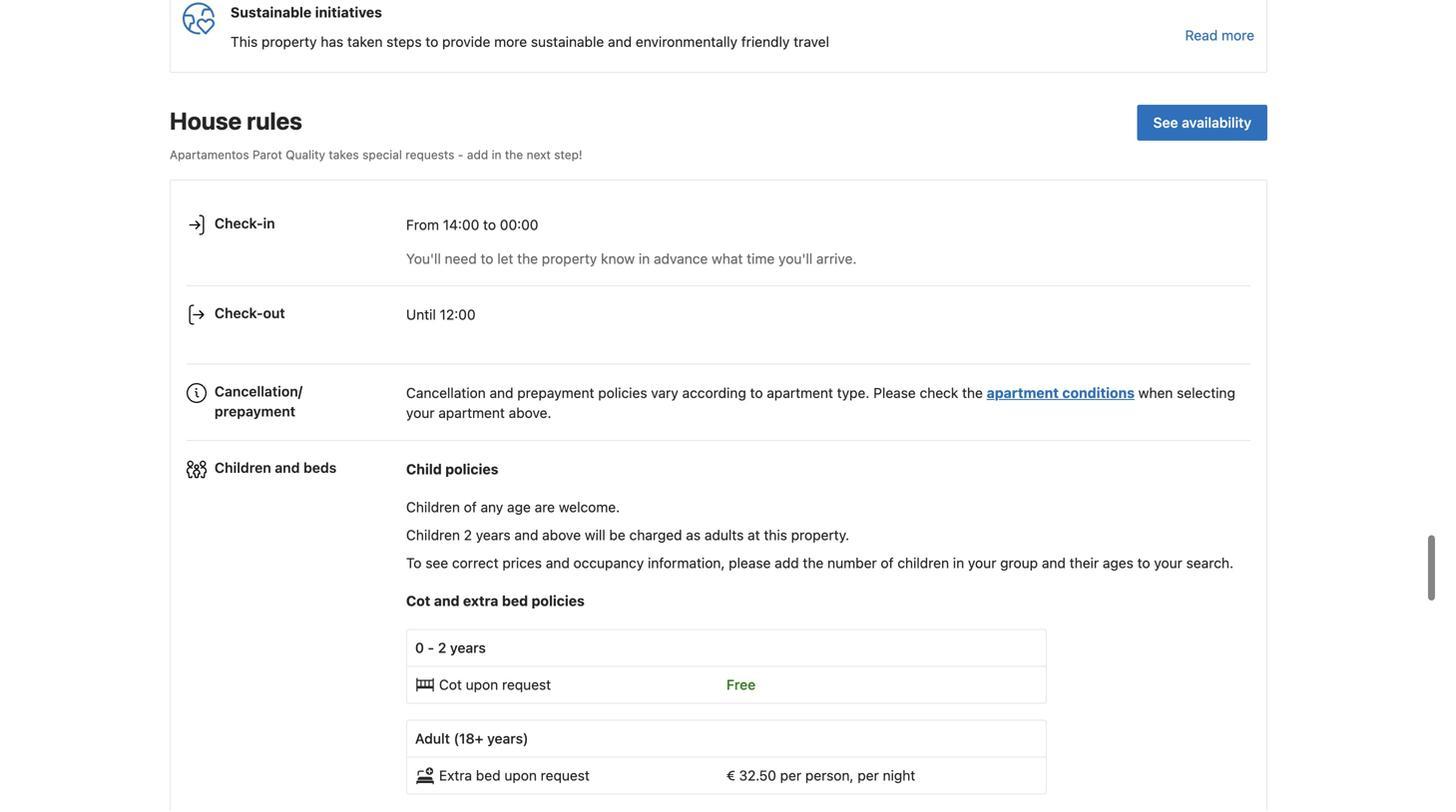 Task type: vqa. For each thing, say whether or not it's contained in the screenshot.
List your property
no



Task type: locate. For each thing, give the bounding box(es) containing it.
2 vertical spatial years
[[487, 731, 523, 747]]

0 vertical spatial bed
[[502, 593, 528, 610]]

-
[[458, 148, 464, 162], [428, 640, 434, 657]]

to right steps
[[426, 33, 439, 50]]

upon
[[466, 677, 498, 693], [505, 768, 537, 784]]

apartment down cancellation
[[439, 405, 505, 421]]

0 horizontal spatial of
[[464, 499, 477, 516]]

more right provide
[[494, 33, 527, 50]]

number
[[828, 555, 877, 572]]

2 horizontal spatial policies
[[598, 385, 648, 401]]

1 vertical spatial -
[[428, 640, 434, 657]]

apartment
[[767, 385, 834, 401], [987, 385, 1059, 401], [439, 405, 505, 421]]

you'll
[[779, 250, 813, 267]]

as
[[686, 527, 701, 544]]

0 horizontal spatial bed
[[476, 768, 501, 784]]

age
[[507, 499, 531, 516]]

children down child at the left of the page
[[406, 499, 460, 516]]

and up above.
[[490, 385, 514, 401]]

of left any
[[464, 499, 477, 516]]

free
[[727, 677, 756, 693]]

- right 0
[[428, 640, 434, 657]]

charged
[[630, 527, 682, 544]]

until
[[406, 306, 436, 323]]

house
[[170, 107, 242, 135]]

add right requests
[[467, 148, 488, 162]]

0 vertical spatial request
[[502, 677, 551, 693]]

sustainable initiatives
[[231, 4, 382, 21]]

1 horizontal spatial policies
[[532, 593, 585, 610]]

check
[[920, 385, 959, 401]]

0 vertical spatial upon
[[466, 677, 498, 693]]

2 check- from the top
[[215, 305, 263, 321]]

conditions
[[1063, 385, 1135, 401]]

your
[[406, 405, 435, 421], [968, 555, 997, 572], [1155, 555, 1183, 572]]

check- up cancellation/
[[215, 305, 263, 321]]

1 horizontal spatial more
[[1222, 27, 1255, 43]]

per left person,
[[780, 768, 802, 784]]

children down cancellation/ prepayment
[[215, 460, 271, 476]]

1 vertical spatial upon
[[505, 768, 537, 784]]

rules
[[247, 107, 302, 135]]

night
[[883, 768, 916, 784]]

and
[[608, 33, 632, 50], [490, 385, 514, 401], [275, 460, 300, 476], [515, 527, 539, 544], [546, 555, 570, 572], [1042, 555, 1066, 572], [434, 593, 460, 610]]

1 check- from the top
[[215, 215, 263, 231]]

house rules
[[170, 107, 302, 135]]

from
[[406, 216, 439, 233]]

prices
[[503, 555, 542, 572]]

0 horizontal spatial per
[[780, 768, 802, 784]]

cot for cot upon request
[[439, 677, 462, 693]]

apartment left conditions
[[987, 385, 1059, 401]]

prepayment down cancellation/
[[215, 403, 296, 420]]

this
[[764, 527, 788, 544]]

prepayment up above.
[[517, 385, 595, 401]]

children for children and beds
[[215, 460, 271, 476]]

your inside when selecting your apartment above.
[[406, 405, 435, 421]]

ages
[[1103, 555, 1134, 572]]

read more button
[[1186, 25, 1255, 45]]

1 horizontal spatial cot
[[439, 677, 462, 693]]

€ 32.50 per person, per night
[[727, 768, 916, 784]]

next
[[527, 148, 551, 162]]

in left next
[[492, 148, 502, 162]]

apartment left type.
[[767, 385, 834, 401]]

above.
[[509, 405, 552, 421]]

add down this
[[775, 555, 799, 572]]

0 - 2 years
[[415, 640, 486, 657]]

1 vertical spatial property
[[542, 250, 597, 267]]

know
[[601, 250, 635, 267]]

adult ( 18+ years )
[[415, 731, 529, 747]]

)
[[523, 731, 529, 747]]

cot down the to
[[406, 593, 431, 610]]

2 up correct
[[464, 527, 472, 544]]

group
[[1001, 555, 1038, 572]]

1 vertical spatial cot
[[439, 677, 462, 693]]

per left night on the right of page
[[858, 768, 879, 784]]

0 vertical spatial property
[[262, 33, 317, 50]]

1 vertical spatial of
[[881, 555, 894, 572]]

0 horizontal spatial prepayment
[[215, 403, 296, 420]]

0 horizontal spatial cot
[[406, 593, 431, 610]]

0 vertical spatial prepayment
[[517, 385, 595, 401]]

children for children 2 years and above will be charged as adults at this property.
[[406, 527, 460, 544]]

0 horizontal spatial more
[[494, 33, 527, 50]]

and down the above
[[546, 555, 570, 572]]

2 horizontal spatial your
[[1155, 555, 1183, 572]]

0 vertical spatial add
[[467, 148, 488, 162]]

add
[[467, 148, 488, 162], [775, 555, 799, 572]]

0 horizontal spatial add
[[467, 148, 488, 162]]

in right children
[[953, 555, 965, 572]]

1 per from the left
[[780, 768, 802, 784]]

the down property.
[[803, 555, 824, 572]]

when selecting your apartment above.
[[406, 385, 1236, 421]]

your down cancellation
[[406, 405, 435, 421]]

your left group
[[968, 555, 997, 572]]

years right the 18+
[[487, 731, 523, 747]]

travel
[[794, 33, 830, 50]]

of right number
[[881, 555, 894, 572]]

2 horizontal spatial apartment
[[987, 385, 1059, 401]]

this
[[231, 33, 258, 50]]

1 vertical spatial prepayment
[[215, 403, 296, 420]]

0 vertical spatial children
[[215, 460, 271, 476]]

1 vertical spatial children
[[406, 499, 460, 516]]

your left "search."
[[1155, 555, 1183, 572]]

0 vertical spatial check-
[[215, 215, 263, 231]]

check-
[[215, 215, 263, 231], [215, 305, 263, 321]]

years down any
[[476, 527, 511, 544]]

1 vertical spatial add
[[775, 555, 799, 572]]

friendly
[[742, 33, 790, 50]]

read
[[1186, 27, 1218, 43]]

policies down prices
[[532, 593, 585, 610]]

policies up any
[[445, 461, 499, 478]]

upon down )
[[505, 768, 537, 784]]

1 horizontal spatial per
[[858, 768, 879, 784]]

initiatives
[[315, 4, 382, 21]]

years for 2
[[450, 640, 486, 657]]

and left their
[[1042, 555, 1066, 572]]

years up cot upon request
[[450, 640, 486, 657]]

children up see
[[406, 527, 460, 544]]

the
[[505, 148, 523, 162], [517, 250, 538, 267], [962, 385, 983, 401], [803, 555, 824, 572]]

2
[[464, 527, 472, 544], [438, 640, 447, 657]]

adult
[[415, 731, 450, 747]]

1 vertical spatial years
[[450, 640, 486, 657]]

years
[[476, 527, 511, 544], [450, 640, 486, 657], [487, 731, 523, 747]]

in right know at top
[[639, 250, 650, 267]]

property down sustainable initiatives
[[262, 33, 317, 50]]

1 horizontal spatial 2
[[464, 527, 472, 544]]

let
[[497, 250, 514, 267]]

0 horizontal spatial apartment
[[439, 405, 505, 421]]

policies
[[598, 385, 648, 401], [445, 461, 499, 478], [532, 593, 585, 610]]

- right requests
[[458, 148, 464, 162]]

this property has taken steps to provide more sustainable and environmentally friendly travel
[[231, 33, 830, 50]]

the right check at the top of page
[[962, 385, 983, 401]]

1 horizontal spatial property
[[542, 250, 597, 267]]

step!
[[554, 148, 583, 162]]

correct
[[452, 555, 499, 572]]

beds
[[304, 460, 337, 476]]

2 right 0
[[438, 640, 447, 657]]

1 vertical spatial check-
[[215, 305, 263, 321]]

sustainable
[[531, 33, 604, 50]]

special
[[362, 148, 402, 162]]

cancellation and prepayment policies vary according to apartment type. please check the apartment conditions
[[406, 385, 1135, 401]]

0 horizontal spatial policies
[[445, 461, 499, 478]]

in
[[492, 148, 502, 162], [263, 215, 275, 231], [639, 250, 650, 267], [953, 555, 965, 572]]

check- for in
[[215, 215, 263, 231]]

please
[[874, 385, 916, 401]]

1 horizontal spatial -
[[458, 148, 464, 162]]

property left know at top
[[542, 250, 597, 267]]

0 vertical spatial cot
[[406, 593, 431, 610]]

check- down 'parot'
[[215, 215, 263, 231]]

more right read
[[1222, 27, 1255, 43]]

0 vertical spatial 2
[[464, 527, 472, 544]]

0 horizontal spatial your
[[406, 405, 435, 421]]

2 vertical spatial children
[[406, 527, 460, 544]]

1 horizontal spatial apartment
[[767, 385, 834, 401]]

upon down 0 - 2 years
[[466, 677, 498, 693]]

0 horizontal spatial -
[[428, 640, 434, 657]]

request
[[502, 677, 551, 693], [541, 768, 590, 784]]

the right let
[[517, 250, 538, 267]]

children and beds
[[215, 460, 337, 476]]

1 vertical spatial policies
[[445, 461, 499, 478]]

are
[[535, 499, 555, 516]]

2 per from the left
[[858, 768, 879, 784]]

1 vertical spatial 2
[[438, 640, 447, 657]]

cot down 0 - 2 years
[[439, 677, 462, 693]]

0 horizontal spatial upon
[[466, 677, 498, 693]]

policies left vary
[[598, 385, 648, 401]]



Task type: describe. For each thing, give the bounding box(es) containing it.
and left beds on the left bottom of the page
[[275, 460, 300, 476]]

00:00
[[500, 216, 539, 233]]

availability
[[1182, 114, 1252, 131]]

extra
[[463, 593, 499, 610]]

cot upon request
[[439, 677, 551, 693]]

has
[[321, 33, 344, 50]]

takes
[[329, 148, 359, 162]]

0 horizontal spatial property
[[262, 33, 317, 50]]

time
[[747, 250, 775, 267]]

type.
[[837, 385, 870, 401]]

children
[[898, 555, 950, 572]]

check-out
[[215, 305, 285, 321]]

prepayment inside cancellation/ prepayment
[[215, 403, 296, 420]]

1 vertical spatial bed
[[476, 768, 501, 784]]

their
[[1070, 555, 1099, 572]]

search.
[[1187, 555, 1234, 572]]

to right ages
[[1138, 555, 1151, 572]]

0 vertical spatial -
[[458, 148, 464, 162]]

extra
[[439, 768, 472, 784]]

children of any age are welcome.
[[406, 499, 620, 516]]

(
[[454, 731, 459, 747]]

and left extra
[[434, 593, 460, 610]]

when
[[1139, 385, 1173, 401]]

property.
[[791, 527, 850, 544]]

cancellation
[[406, 385, 486, 401]]

apartment conditions link
[[987, 385, 1135, 401]]

selecting
[[1177, 385, 1236, 401]]

the left next
[[505, 148, 523, 162]]

years for 18+
[[487, 731, 523, 747]]

1 horizontal spatial of
[[881, 555, 894, 572]]

cancellation/ prepayment
[[215, 383, 303, 420]]

children 2 years and above will be charged as adults at this property.
[[406, 527, 850, 544]]

to right according
[[750, 385, 763, 401]]

environmentally
[[636, 33, 738, 50]]

check-in
[[215, 215, 275, 231]]

apartment inside when selecting your apartment above.
[[439, 405, 505, 421]]

any
[[481, 499, 504, 516]]

person,
[[806, 768, 854, 784]]

need
[[445, 250, 477, 267]]

child policies
[[406, 461, 499, 478]]

apartamentos parot quality takes special requests - add in the next step!
[[170, 148, 583, 162]]

according
[[682, 385, 747, 401]]

0
[[415, 640, 424, 657]]

and right the "sustainable"
[[608, 33, 632, 50]]

children for children of any age are welcome.
[[406, 499, 460, 516]]

see
[[1154, 114, 1179, 131]]

to right 14:00 on the top of the page
[[483, 216, 496, 233]]

taken
[[347, 33, 383, 50]]

12:00
[[440, 306, 476, 323]]

child
[[406, 461, 442, 478]]

occupancy
[[574, 555, 644, 572]]

advance
[[654, 250, 708, 267]]

more inside "button"
[[1222, 27, 1255, 43]]

0 vertical spatial of
[[464, 499, 477, 516]]

you'll need to let the property know in advance what time you'll arrive.
[[406, 250, 857, 267]]

1 horizontal spatial your
[[968, 555, 997, 572]]

what
[[712, 250, 743, 267]]

2 vertical spatial policies
[[532, 593, 585, 610]]

arrive.
[[817, 250, 857, 267]]

extra bed upon request
[[439, 768, 590, 784]]

read more
[[1186, 27, 1255, 43]]

€ 32.50
[[727, 768, 777, 784]]

steps
[[387, 33, 422, 50]]

out
[[263, 305, 285, 321]]

check- for out
[[215, 305, 263, 321]]

0 vertical spatial policies
[[598, 385, 648, 401]]

and up prices
[[515, 527, 539, 544]]

0 vertical spatial years
[[476, 527, 511, 544]]

1 horizontal spatial upon
[[505, 768, 537, 784]]

at
[[748, 527, 760, 544]]

0 horizontal spatial 2
[[438, 640, 447, 657]]

quality
[[286, 148, 325, 162]]

adults
[[705, 527, 744, 544]]

14:00
[[443, 216, 480, 233]]

information,
[[648, 555, 725, 572]]

above
[[542, 527, 581, 544]]

to see correct prices and occupancy information, please add the number of children in your group and their ages to your search.
[[406, 555, 1234, 572]]

to left let
[[481, 250, 494, 267]]

from 14:00 to 00:00
[[406, 216, 539, 233]]

parot
[[253, 148, 282, 162]]

requests
[[406, 148, 455, 162]]

1 horizontal spatial add
[[775, 555, 799, 572]]

cancellation/
[[215, 383, 303, 400]]

you'll
[[406, 250, 441, 267]]

apartamentos
[[170, 148, 249, 162]]

in down 'parot'
[[263, 215, 275, 231]]

cot and extra bed policies
[[406, 593, 585, 610]]

until 12:00
[[406, 306, 476, 323]]

1 horizontal spatial bed
[[502, 593, 528, 610]]

1 vertical spatial request
[[541, 768, 590, 784]]

cot for cot and extra bed policies
[[406, 593, 431, 610]]

be
[[609, 527, 626, 544]]

see availability button
[[1138, 105, 1268, 141]]

provide
[[442, 33, 491, 50]]

1 horizontal spatial prepayment
[[517, 385, 595, 401]]

please
[[729, 555, 771, 572]]

18+
[[459, 731, 484, 747]]

to
[[406, 555, 422, 572]]



